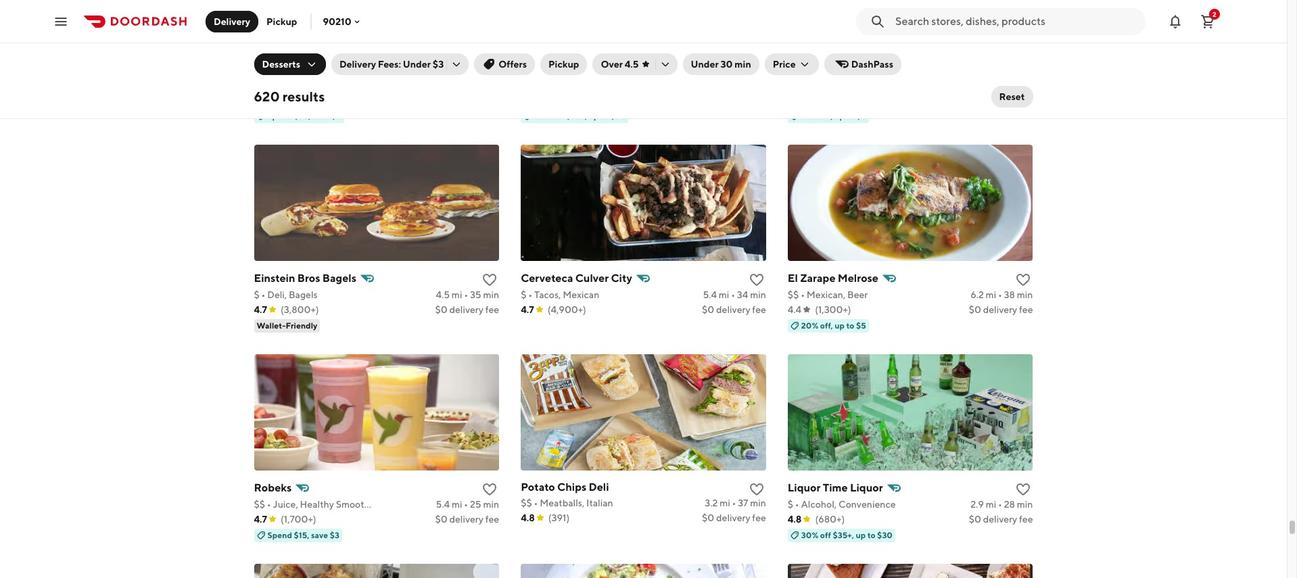 Task type: describe. For each thing, give the bounding box(es) containing it.
min for 4.5 mi • 35 min
[[483, 289, 499, 300]]

min inside button
[[735, 59, 751, 70]]

italian
[[586, 498, 613, 508]]

1 vertical spatial 30%
[[801, 530, 819, 540]]

1 vertical spatial $35+,
[[833, 530, 854, 540]]

5.4 mi • 34 min
[[703, 289, 766, 300]]

0 vertical spatial $35+,
[[566, 111, 587, 121]]

delivery for delivery
[[214, 16, 250, 27]]

to down over
[[601, 111, 609, 121]]

deli
[[589, 481, 609, 494]]

$​0 delivery fee for melrose
[[969, 304, 1033, 315]]

4.4
[[788, 304, 802, 315]]

4.7 for einstein
[[254, 304, 267, 315]]

min for 2.9 mi • 28 min
[[1017, 499, 1033, 510]]

delivery for liquor time liquor
[[983, 514, 1017, 525]]

click to add this store to your saved list image for einstein bros bagels
[[482, 272, 498, 288]]

click to add this store to your saved list image for cheebo
[[482, 62, 498, 78]]

(4,900+)
[[548, 304, 586, 315]]

over
[[601, 59, 623, 70]]

4.5 for 4.5 mi • 35 min
[[436, 289, 450, 300]]

under 30 min
[[691, 59, 751, 70]]

620
[[254, 89, 280, 104]]

$ for einstein
[[254, 289, 260, 300]]

spend $15, save $3
[[267, 530, 340, 540]]

2.9 mi • 28 min
[[971, 499, 1033, 510]]

up down likely
[[835, 111, 845, 121]]

el zarape melrose
[[788, 272, 879, 285]]

min for 5.4 mi • 25 min
[[483, 499, 499, 510]]

up down (1,300+)
[[835, 320, 845, 331]]

1 vertical spatial pickup button
[[540, 53, 587, 75]]

3.2 mi • 37 min
[[705, 498, 766, 508]]

likely
[[823, 62, 853, 75]]

$3 for spend $15, save $3
[[330, 530, 340, 540]]

4.5 for 4.5
[[254, 94, 268, 105]]

$35,
[[294, 111, 311, 121]]

4.8 for $
[[788, 514, 802, 525]]

reset button
[[991, 86, 1033, 108]]

mi for robeks
[[452, 499, 462, 510]]

Store search: begin typing to search for stores available on DoorDash text field
[[895, 14, 1138, 29]]

$​0 delivery fee for city
[[702, 304, 766, 315]]

smoothies
[[336, 499, 382, 510]]

$​0 for einstein bros bagels
[[435, 304, 447, 315]]

3 items, open order cart image
[[1200, 13, 1216, 29]]

colfax
[[521, 62, 554, 75]]

mi inside 6.6 mi • 34 min $​0 delivery fee
[[986, 80, 996, 90]]

zarape
[[800, 272, 836, 285]]

$15,
[[294, 530, 309, 540]]

mi for el zarape melrose
[[986, 289, 996, 300]]

culver
[[575, 272, 609, 285]]

4.7 for cerveteca
[[521, 304, 534, 315]]

deli,
[[267, 289, 287, 300]]

fee for cerveteca culver city
[[752, 304, 766, 315]]

potato chips deli
[[521, 481, 609, 494]]

under 30 min button
[[683, 53, 759, 75]]

fees:
[[378, 59, 401, 70]]

delivery down 3.2 mi • 37 min
[[716, 512, 750, 523]]

34 for 5.4 mi • 34 min
[[737, 289, 748, 300]]

colfax liquor
[[521, 62, 589, 75]]

$$ • meatballs, italian
[[521, 498, 613, 508]]

$​0 delivery fee for liquor
[[969, 514, 1033, 525]]

offers
[[499, 59, 527, 70]]

up down convenience
[[856, 530, 866, 540]]

delivery for cerveteca culver city
[[716, 304, 750, 315]]

$$ • fries, sandwiches
[[254, 80, 349, 90]]

cerveteca
[[521, 272, 573, 285]]

mexican
[[563, 289, 599, 300]]

$ • tacos, mexican
[[521, 289, 599, 300]]

0 vertical spatial off
[[553, 111, 564, 121]]

$ • alcohol, convenience
[[788, 499, 896, 510]]

to down (1,300+)
[[846, 320, 855, 331]]

5.4 mi • 25 min
[[436, 499, 499, 510]]

6.2
[[971, 289, 984, 300]]

delivery for delivery fees: under $3
[[339, 59, 376, 70]]

wallet-friendly
[[257, 320, 317, 331]]

20% off, up to $5 for likely
[[801, 111, 866, 121]]

$5 down sandwiches
[[331, 111, 341, 121]]

$​0 for cerveteca culver city
[[702, 304, 714, 315]]

mi for cerveteca culver city
[[719, 289, 729, 300]]

results
[[283, 89, 325, 104]]

over 4.5 button
[[593, 53, 677, 75]]

chips
[[557, 481, 587, 494]]

25
[[470, 499, 481, 510]]

fries,
[[273, 80, 296, 90]]

desserts button
[[254, 53, 326, 75]]

price
[[773, 59, 796, 70]]

28
[[1004, 499, 1015, 510]]

1 horizontal spatial liquor
[[788, 481, 821, 494]]

$$ for $$ • juice, healthy smoothies
[[254, 499, 265, 510]]

20% for el
[[801, 320, 819, 331]]

time
[[823, 481, 848, 494]]

20% off, up to $5 for zarape
[[801, 320, 866, 331]]

min for 5.4 mi • 34 min
[[750, 289, 766, 300]]

melrose
[[838, 272, 879, 285]]

min for 6.2 mi • 38 min
[[1017, 289, 1033, 300]]

(391)
[[548, 512, 570, 523]]

1 vertical spatial 30% off $35+, up to $30
[[801, 530, 893, 540]]

tacos,
[[534, 289, 561, 300]]

city
[[611, 272, 632, 285]]

mi for einstein bros bagels
[[452, 289, 462, 300]]

0 horizontal spatial liquor
[[556, 62, 589, 75]]

2.9
[[971, 499, 984, 510]]

over 4.5
[[601, 59, 639, 70]]

click to add this store to your saved list image for colfax liquor
[[749, 62, 765, 78]]

up down over 4.5 button at the top of page
[[589, 111, 599, 121]]

bros
[[297, 272, 320, 285]]

(680+)
[[815, 514, 845, 525]]

38
[[1004, 289, 1015, 300]]

$$ for $$ • fries, sandwiches
[[254, 80, 265, 90]]

$$ for $$ • meatballs, italian
[[521, 498, 532, 508]]

einstein bros bagels
[[254, 272, 356, 285]]

$$ • juice, healthy smoothies
[[254, 499, 382, 510]]

$​0 for robeks
[[435, 514, 447, 525]]

1 vertical spatial bagels
[[289, 289, 318, 300]]

highly
[[788, 62, 821, 75]]

wallet-
[[257, 320, 286, 331]]

$$ • mexican, beer
[[788, 289, 868, 300]]

1 vertical spatial pickup
[[549, 59, 579, 70]]

4.5 inside over 4.5 button
[[625, 59, 639, 70]]

6.6
[[970, 80, 984, 90]]

reset
[[999, 91, 1025, 102]]

healthy
[[300, 499, 334, 510]]

off, for zarape
[[820, 320, 833, 331]]

liquor time liquor
[[788, 481, 883, 494]]

$ for liquor
[[788, 499, 793, 510]]

6.6 mi • 34 min $​0 delivery fee
[[969, 80, 1033, 105]]

4.8 for $$
[[521, 512, 535, 523]]

delivery fees: under $3
[[339, 59, 444, 70]]

delivery button
[[206, 10, 258, 32]]

price button
[[765, 53, 819, 75]]

juice,
[[273, 499, 298, 510]]

click to add this store to your saved list image right 37
[[749, 481, 765, 498]]



Task type: vqa. For each thing, say whether or not it's contained in the screenshot.
Love
no



Task type: locate. For each thing, give the bounding box(es) containing it.
$​0 down 5.4 mi • 25 min
[[435, 514, 447, 525]]

1 vertical spatial 4.5
[[254, 94, 268, 105]]

spend down 620 results
[[267, 111, 292, 121]]

mexican,
[[807, 289, 846, 300]]

off
[[553, 111, 564, 121], [820, 530, 831, 540]]

4.5 down cheebo
[[254, 94, 268, 105]]

click to add this store to your saved list image up 5.4 mi • 34 min
[[749, 272, 765, 288]]

fee for robeks
[[485, 514, 499, 525]]

to down convenience
[[868, 530, 876, 540]]

save right $35,
[[312, 111, 330, 121]]

34 inside 6.6 mi • 34 min $​0 delivery fee
[[1004, 80, 1015, 90]]

0 vertical spatial save
[[312, 111, 330, 121]]

$​0 inside 6.6 mi • 34 min $​0 delivery fee
[[969, 94, 981, 105]]

0 vertical spatial $30
[[610, 111, 626, 121]]

click to add this store to your saved list image for robeks
[[482, 481, 498, 498]]

1 horizontal spatial bagels
[[323, 272, 356, 285]]

5.4 for cerveteca culver city
[[703, 289, 717, 300]]

liquor up the alcohol,
[[788, 481, 821, 494]]

to
[[601, 111, 609, 121], [846, 111, 855, 121], [846, 320, 855, 331], [868, 530, 876, 540]]

1 horizontal spatial off
[[820, 530, 831, 540]]

delivery for einstein bros bagels
[[449, 304, 484, 315]]

$​0 for el zarape melrose
[[969, 304, 981, 315]]

delivery down 6.6
[[983, 94, 1017, 105]]

up
[[589, 111, 599, 121], [835, 111, 845, 121], [835, 320, 845, 331], [856, 530, 866, 540]]

offers button
[[474, 53, 535, 75]]

$3 right $15,
[[330, 530, 340, 540]]

0 vertical spatial pickup
[[267, 16, 297, 27]]

spend $35, save $5
[[267, 111, 341, 121]]

$​0 delivery fee down 3.2 mi • 37 min
[[702, 512, 766, 523]]

1 horizontal spatial $30
[[877, 530, 893, 540]]

$$ down robeks
[[254, 499, 265, 510]]

1 off, from the top
[[820, 111, 833, 121]]

30% off $35+, up to $30 down colfax liquor
[[534, 111, 626, 121]]

4.7 down robeks
[[254, 514, 267, 525]]

$ for cerveteca
[[521, 289, 526, 300]]

to down likely
[[846, 111, 855, 121]]

meatballs,
[[540, 498, 585, 508]]

0 vertical spatial spend
[[267, 111, 292, 121]]

$30
[[610, 111, 626, 121], [877, 530, 893, 540]]

beer
[[848, 289, 868, 300]]

0 vertical spatial $3
[[433, 59, 444, 70]]

(1,700+)
[[281, 514, 316, 525]]

$3 for delivery fees: under $3
[[433, 59, 444, 70]]

delivery down 5.4 mi • 34 min
[[716, 304, 750, 315]]

$$ up 4.4
[[788, 289, 799, 300]]

0 vertical spatial 5.4
[[703, 289, 717, 300]]

4.5 left 35
[[436, 289, 450, 300]]

4.7 up wallet- at the left of page
[[254, 304, 267, 315]]

$$
[[254, 80, 265, 90], [788, 289, 799, 300], [521, 498, 532, 508], [254, 499, 265, 510]]

0 vertical spatial 20%
[[801, 111, 819, 121]]

$5 down beer
[[856, 320, 866, 331]]

4.7
[[254, 304, 267, 315], [521, 304, 534, 315], [254, 514, 267, 525]]

under
[[403, 59, 431, 70], [691, 59, 719, 70]]

2 off, from the top
[[820, 320, 833, 331]]

2 horizontal spatial $
[[788, 499, 793, 510]]

• inside 6.6 mi • 34 min $​0 delivery fee
[[998, 80, 1002, 90]]

20% for highly
[[801, 111, 819, 121]]

$ left tacos,
[[521, 289, 526, 300]]

2 horizontal spatial 4.5
[[625, 59, 639, 70]]

cheebo
[[254, 62, 294, 75]]

min for 3.2 mi • 37 min
[[750, 498, 766, 508]]

2 20% off, up to $5 from the top
[[801, 320, 866, 331]]

1 horizontal spatial 4.5
[[436, 289, 450, 300]]

off, for likely
[[820, 111, 833, 121]]

click to add this store to your saved list image up 5.4 mi • 25 min
[[482, 481, 498, 498]]

0 horizontal spatial $3
[[330, 530, 340, 540]]

potato
[[521, 481, 555, 494]]

$35+, down (680+)
[[833, 530, 854, 540]]

save for robeks
[[311, 530, 328, 540]]

2 button
[[1194, 8, 1221, 35]]

1 vertical spatial delivery
[[339, 59, 376, 70]]

bagels right bros on the top of the page
[[323, 272, 356, 285]]

1 vertical spatial $30
[[877, 530, 893, 540]]

37
[[738, 498, 748, 508]]

1 vertical spatial save
[[311, 530, 328, 540]]

1 horizontal spatial $3
[[433, 59, 444, 70]]

1 horizontal spatial 34
[[1004, 80, 1015, 90]]

0 horizontal spatial off
[[553, 111, 564, 121]]

1 vertical spatial 34
[[737, 289, 748, 300]]

(1,800+)
[[281, 94, 318, 105]]

$​0 down 4.5 mi • 35 min
[[435, 304, 447, 315]]

save
[[312, 111, 330, 121], [311, 530, 328, 540]]

0 horizontal spatial 30%
[[534, 111, 552, 121]]

1 vertical spatial off
[[820, 530, 831, 540]]

$ • deli, bagels
[[254, 289, 318, 300]]

click to add this store to your saved list image
[[482, 272, 498, 288], [1016, 272, 1032, 288], [482, 481, 498, 498], [1016, 481, 1032, 498]]

1 horizontal spatial under
[[691, 59, 719, 70]]

90210
[[323, 16, 351, 27]]

$​0 down 5.4 mi • 34 min
[[702, 304, 714, 315]]

0 horizontal spatial delivery
[[214, 16, 250, 27]]

delivery inside button
[[214, 16, 250, 27]]

$​0 down 6.2
[[969, 304, 981, 315]]

fee for liquor time liquor
[[1019, 514, 1033, 525]]

off, down highly likely
[[820, 111, 833, 121]]

save right $15,
[[311, 530, 328, 540]]

delivery for el zarape melrose
[[983, 304, 1017, 315]]

click to add this store to your saved list image up 6.2 mi • 38 min
[[1016, 272, 1032, 288]]

$ left deli,
[[254, 289, 260, 300]]

1 20% from the top
[[801, 111, 819, 121]]

delivery down 4.5 mi • 35 min
[[449, 304, 484, 315]]

fee for einstein bros bagels
[[485, 304, 499, 315]]

35
[[470, 289, 481, 300]]

dashpass
[[851, 59, 893, 70]]

fee inside 6.6 mi • 34 min $​0 delivery fee
[[1019, 94, 1033, 105]]

0 vertical spatial delivery
[[214, 16, 250, 27]]

$5 down 'dashpass' button
[[856, 111, 866, 121]]

click to add this store to your saved list image up 4.5 mi • 35 min
[[482, 272, 498, 288]]

$35+, down colfax liquor
[[566, 111, 587, 121]]

$5 for el zarape melrose
[[856, 320, 866, 331]]

0 horizontal spatial 5.4
[[436, 499, 450, 510]]

convenience
[[839, 499, 896, 510]]

4.8 down the alcohol,
[[788, 514, 802, 525]]

friendly
[[286, 320, 317, 331]]

30
[[721, 59, 733, 70]]

liquor up convenience
[[850, 481, 883, 494]]

4.8
[[521, 512, 535, 523], [788, 514, 802, 525]]

0 horizontal spatial under
[[403, 59, 431, 70]]

0 horizontal spatial bagels
[[289, 289, 318, 300]]

click to add this store to your saved list image up 2.9 mi • 28 min
[[1016, 481, 1032, 498]]

min inside 6.6 mi • 34 min $​0 delivery fee
[[1017, 80, 1033, 90]]

click to add this store to your saved list image for el zarape melrose
[[1016, 272, 1032, 288]]

spend left $15,
[[267, 530, 292, 540]]

5.4
[[703, 289, 717, 300], [436, 499, 450, 510]]

bagels
[[323, 272, 356, 285], [289, 289, 318, 300]]

1 under from the left
[[403, 59, 431, 70]]

1 vertical spatial $3
[[330, 530, 340, 540]]

1 vertical spatial 20%
[[801, 320, 819, 331]]

3.2
[[705, 498, 718, 508]]

delivery down 5.4 mi • 25 min
[[449, 514, 484, 525]]

$​0 delivery fee down 5.4 mi • 25 min
[[435, 514, 499, 525]]

$5
[[331, 111, 341, 121], [856, 111, 866, 121], [856, 320, 866, 331]]

30% down (680+)
[[801, 530, 819, 540]]

30% off $35+, up to $30 down (680+)
[[801, 530, 893, 540]]

1 horizontal spatial 5.4
[[703, 289, 717, 300]]

0 vertical spatial pickup button
[[258, 10, 305, 32]]

1 vertical spatial 5.4
[[436, 499, 450, 510]]

fee
[[1019, 94, 1033, 105], [485, 304, 499, 315], [752, 304, 766, 315], [1019, 304, 1033, 315], [752, 512, 766, 523], [485, 514, 499, 525], [1019, 514, 1033, 525]]

1 horizontal spatial $
[[521, 289, 526, 300]]

$​0
[[969, 94, 981, 105], [435, 304, 447, 315], [702, 304, 714, 315], [969, 304, 981, 315], [702, 512, 714, 523], [435, 514, 447, 525], [969, 514, 981, 525]]

1 vertical spatial off,
[[820, 320, 833, 331]]

$3 right fees:
[[433, 59, 444, 70]]

20% off, up to $5 down likely
[[801, 111, 866, 121]]

$30 down the over 4.5 in the left top of the page
[[610, 111, 626, 121]]

pickup button
[[258, 10, 305, 32], [540, 53, 587, 75]]

90210 button
[[323, 16, 362, 27]]

2 vertical spatial 4.5
[[436, 289, 450, 300]]

$​0 down 2.9
[[969, 514, 981, 525]]

34
[[1004, 80, 1015, 90], [737, 289, 748, 300]]

1 horizontal spatial $35+,
[[833, 530, 854, 540]]

$​0 for liquor time liquor
[[969, 514, 981, 525]]

$​0 down 3.2
[[702, 512, 714, 523]]

$$ down cheebo
[[254, 80, 265, 90]]

0 horizontal spatial $30
[[610, 111, 626, 121]]

pickup button left over
[[540, 53, 587, 75]]

click to add this store to your saved list image for liquor time liquor
[[1016, 481, 1032, 498]]

alcohol,
[[801, 499, 837, 510]]

•
[[267, 80, 271, 90], [998, 80, 1002, 90], [261, 289, 265, 300], [464, 289, 468, 300], [528, 289, 532, 300], [731, 289, 735, 300], [801, 289, 805, 300], [998, 289, 1002, 300], [534, 498, 538, 508], [732, 498, 736, 508], [267, 499, 271, 510], [464, 499, 468, 510], [795, 499, 799, 510], [998, 499, 1002, 510]]

delivery inside 6.6 mi • 34 min $​0 delivery fee
[[983, 94, 1017, 105]]

robeks
[[254, 481, 292, 494]]

4.8 left (391)
[[521, 512, 535, 523]]

4.5
[[625, 59, 639, 70], [254, 94, 268, 105], [436, 289, 450, 300]]

0 vertical spatial 20% off, up to $5
[[801, 111, 866, 121]]

0 horizontal spatial pickup button
[[258, 10, 305, 32]]

$
[[254, 289, 260, 300], [521, 289, 526, 300], [788, 499, 793, 510]]

$​0 delivery fee down 5.4 mi • 34 min
[[702, 304, 766, 315]]

notification bell image
[[1167, 13, 1184, 29]]

1 horizontal spatial 4.8
[[788, 514, 802, 525]]

click to add this store to your saved list image left price
[[749, 62, 765, 78]]

20% down 4.4
[[801, 320, 819, 331]]

1 20% off, up to $5 from the top
[[801, 111, 866, 121]]

1 vertical spatial spend
[[267, 530, 292, 540]]

dashpass button
[[824, 53, 902, 75]]

$5 for highly likely
[[856, 111, 866, 121]]

20% off, up to $5 down (1,300+)
[[801, 320, 866, 331]]

delivery down 2.9 mi • 28 min
[[983, 514, 1017, 525]]

0 horizontal spatial 4.8
[[521, 512, 535, 523]]

0 horizontal spatial $
[[254, 289, 260, 300]]

20%
[[801, 111, 819, 121], [801, 320, 819, 331]]

liquor right colfax on the left
[[556, 62, 589, 75]]

click to add this store to your saved list image left offers
[[482, 62, 498, 78]]

delivery
[[214, 16, 250, 27], [339, 59, 376, 70]]

pickup left over
[[549, 59, 579, 70]]

under right fees:
[[403, 59, 431, 70]]

0 horizontal spatial $35+,
[[566, 111, 587, 121]]

4.7 down the $ • tacos, mexican at the left of the page
[[521, 304, 534, 315]]

(3,800+)
[[281, 304, 319, 315]]

bagels up (3,800+)
[[289, 289, 318, 300]]

off down colfax liquor
[[553, 111, 564, 121]]

fee for el zarape melrose
[[1019, 304, 1033, 315]]

30%
[[534, 111, 552, 121], [801, 530, 819, 540]]

$​0 delivery fee down 4.5 mi • 35 min
[[435, 304, 499, 315]]

2 under from the left
[[691, 59, 719, 70]]

$​0 delivery fee for bagels
[[435, 304, 499, 315]]

4.5 right over
[[625, 59, 639, 70]]

1 horizontal spatial pickup
[[549, 59, 579, 70]]

desserts
[[262, 59, 300, 70]]

el
[[788, 272, 798, 285]]

(1,300+)
[[815, 304, 851, 315]]

$3
[[433, 59, 444, 70], [330, 530, 340, 540]]

1 horizontal spatial 30%
[[801, 530, 819, 540]]

0 vertical spatial 30% off $35+, up to $30
[[534, 111, 626, 121]]

sandwiches
[[298, 80, 349, 90]]

cerveteca culver city
[[521, 272, 632, 285]]

0 vertical spatial 4.5
[[625, 59, 639, 70]]

delivery for robeks
[[449, 514, 484, 525]]

6.2 mi • 38 min
[[971, 289, 1033, 300]]

0 horizontal spatial 4.5
[[254, 94, 268, 105]]

1 horizontal spatial pickup button
[[540, 53, 587, 75]]

0 vertical spatial 30%
[[534, 111, 552, 121]]

2
[[1213, 10, 1217, 18]]

spend for cheebo
[[267, 111, 292, 121]]

30% down colfax on the left
[[534, 111, 552, 121]]

pickup
[[267, 16, 297, 27], [549, 59, 579, 70]]

off, down (1,300+)
[[820, 320, 833, 331]]

delivery down 6.2 mi • 38 min
[[983, 304, 1017, 315]]

0 horizontal spatial 34
[[737, 289, 748, 300]]

click to add this store to your saved list image
[[482, 62, 498, 78], [749, 62, 765, 78], [749, 272, 765, 288], [749, 481, 765, 498]]

save for cheebo
[[312, 111, 330, 121]]

spend for robeks
[[267, 530, 292, 540]]

$​0 delivery fee down 6.2 mi • 38 min
[[969, 304, 1033, 315]]

1 vertical spatial 20% off, up to $5
[[801, 320, 866, 331]]

0 horizontal spatial 30% off $35+, up to $30
[[534, 111, 626, 121]]

$$ down potato
[[521, 498, 532, 508]]

20% down highly
[[801, 111, 819, 121]]

click to add this store to your saved list image for cerveteca culver city
[[749, 272, 765, 288]]

$​0 delivery fee down 2.9 mi • 28 min
[[969, 514, 1033, 525]]

under left 30 at the top right of page
[[691, 59, 719, 70]]

20% off, up to $5
[[801, 111, 866, 121], [801, 320, 866, 331]]

1 horizontal spatial delivery
[[339, 59, 376, 70]]

spend
[[267, 111, 292, 121], [267, 530, 292, 540]]

4.5 mi • 35 min
[[436, 289, 499, 300]]

2 20% from the top
[[801, 320, 819, 331]]

1 horizontal spatial 30% off $35+, up to $30
[[801, 530, 893, 540]]

0 horizontal spatial pickup
[[267, 16, 297, 27]]

620 results
[[254, 89, 325, 104]]

mi for liquor time liquor
[[986, 499, 996, 510]]

under inside button
[[691, 59, 719, 70]]

$$ for $$ • mexican, beer
[[788, 289, 799, 300]]

pickup button up desserts on the left top of the page
[[258, 10, 305, 32]]

delivery
[[983, 94, 1017, 105], [449, 304, 484, 315], [716, 304, 750, 315], [983, 304, 1017, 315], [716, 512, 750, 523], [449, 514, 484, 525], [983, 514, 1017, 525]]

$​0 down 6.6
[[969, 94, 981, 105]]

off down (680+)
[[820, 530, 831, 540]]

0 vertical spatial bagels
[[323, 272, 356, 285]]

highly likely
[[788, 62, 853, 75]]

$30 down convenience
[[877, 530, 893, 540]]

mi
[[986, 80, 996, 90], [452, 289, 462, 300], [719, 289, 729, 300], [986, 289, 996, 300], [720, 498, 730, 508], [452, 499, 462, 510], [986, 499, 996, 510]]

0 vertical spatial 34
[[1004, 80, 1015, 90]]

$ left the alcohol,
[[788, 499, 793, 510]]

34 for 6.6 mi • 34 min $​0 delivery fee
[[1004, 80, 1015, 90]]

2 horizontal spatial liquor
[[850, 481, 883, 494]]

5.4 for robeks
[[436, 499, 450, 510]]

2 spend from the top
[[267, 530, 292, 540]]

pickup up desserts on the left top of the page
[[267, 16, 297, 27]]

0 vertical spatial off,
[[820, 111, 833, 121]]

open menu image
[[53, 13, 69, 29]]

1 spend from the top
[[267, 111, 292, 121]]



